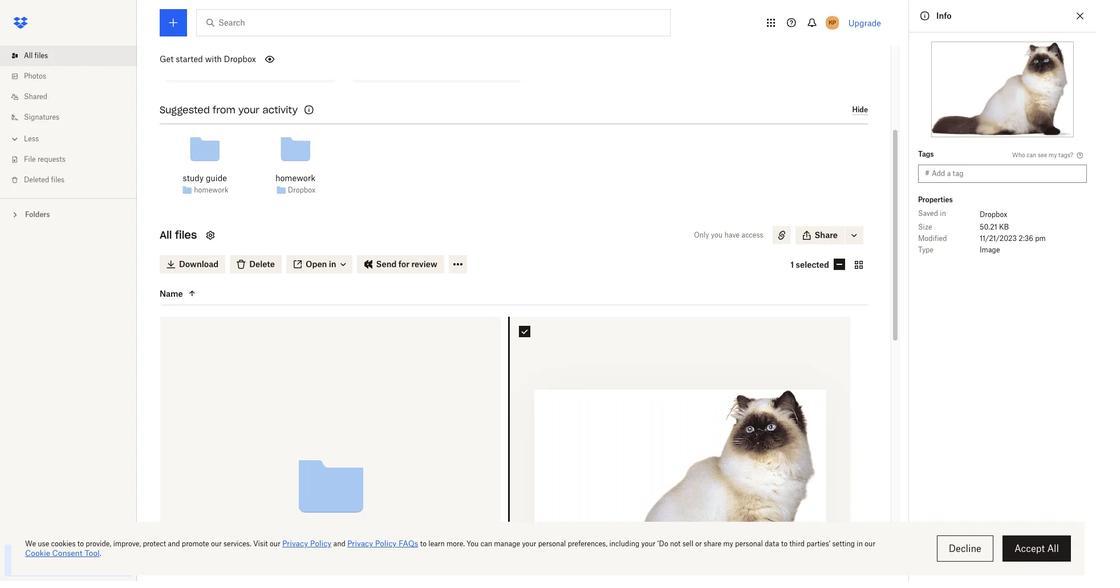 Task type: locate. For each thing, give the bounding box(es) containing it.
1 on from the left
[[193, 27, 201, 35]]

tags?
[[1059, 152, 1074, 158]]

0 horizontal spatial all files
[[24, 51, 48, 60]]

1 vertical spatial with
[[205, 54, 222, 64]]

guide
[[206, 173, 227, 183]]

file, himalayan-chocolate-point.webp row
[[510, 317, 850, 582]]

0 horizontal spatial homework
[[194, 186, 228, 195]]

0 vertical spatial in
[[940, 209, 946, 218]]

1 vertical spatial homework link
[[194, 185, 228, 196]]

in right saved
[[940, 209, 946, 218]]

in for open in
[[329, 259, 336, 269]]

files left folder settings icon
[[175, 228, 197, 242]]

share for share
[[815, 230, 838, 240]]

1 and from the left
[[304, 27, 316, 35]]

all files
[[24, 51, 48, 60], [160, 228, 197, 242]]

explore free features
[[34, 553, 92, 560]]

homework link
[[275, 172, 315, 185], [194, 185, 228, 196]]

1 horizontal spatial share
[[815, 230, 838, 240]]

share up selected
[[815, 230, 838, 240]]

view
[[496, 27, 511, 35]]

1 vertical spatial homework
[[194, 186, 228, 195]]

saved
[[918, 209, 938, 218]]

with
[[393, 27, 408, 35], [205, 54, 222, 64]]

1 horizontal spatial on
[[257, 27, 265, 35]]

0 vertical spatial dropbox
[[224, 54, 256, 64]]

files up access.
[[378, 27, 392, 35]]

open in button
[[286, 255, 352, 274]]

1 vertical spatial all
[[160, 228, 172, 242]]

homework link up 'dropbox' link
[[275, 172, 315, 185]]

all files list item
[[0, 46, 137, 66]]

less
[[24, 135, 39, 143]]

all inside "list item"
[[24, 51, 33, 60]]

files left offline
[[267, 27, 280, 35]]

1 horizontal spatial dropbox
[[288, 186, 315, 195]]

install
[[171, 27, 191, 35]]

0 vertical spatial with
[[393, 27, 408, 35]]

and left control
[[435, 27, 447, 35]]

0 horizontal spatial in
[[329, 259, 336, 269]]

0 horizontal spatial share
[[357, 27, 376, 35]]

1 horizontal spatial homework link
[[275, 172, 315, 185]]

tags
[[918, 150, 934, 159]]

send for review button
[[357, 255, 444, 274]]

in right the open
[[329, 259, 336, 269]]

upgrade link
[[849, 18, 881, 28]]

size
[[918, 223, 932, 232]]

homework for homework link to the left
[[194, 186, 228, 195]]

on
[[193, 27, 201, 35], [257, 27, 265, 35]]

0 horizontal spatial on
[[193, 27, 201, 35]]

1 horizontal spatial with
[[393, 27, 408, 35]]

all files link
[[9, 46, 137, 66]]

share
[[357, 27, 376, 35], [815, 230, 838, 240]]

homework up 'dropbox' link
[[275, 173, 315, 183]]

you
[[711, 231, 723, 239]]

files inside deleted files link
[[51, 176, 65, 184]]

image
[[980, 246, 1000, 254]]

share inside button
[[815, 230, 838, 240]]

0 vertical spatial homework
[[275, 173, 315, 183]]

review
[[411, 259, 437, 269]]

0 vertical spatial all files
[[24, 51, 48, 60]]

files up photos
[[35, 51, 48, 60]]

dropbox
[[224, 54, 256, 64], [288, 186, 315, 195], [980, 210, 1007, 219]]

1 horizontal spatial all files
[[160, 228, 197, 242]]

name button
[[160, 287, 256, 301]]

in inside popup button
[[329, 259, 336, 269]]

who
[[1013, 152, 1025, 158]]

1 horizontal spatial and
[[435, 27, 447, 35]]

requests
[[38, 155, 65, 164]]

share for share files with anyone and control edit or view access.
[[357, 27, 376, 35]]

Add a tag text field
[[932, 168, 1080, 180]]

close right sidebar image
[[1074, 9, 1087, 23]]

to
[[231, 27, 237, 35]]

work
[[239, 27, 255, 35]]

1 horizontal spatial in
[[940, 209, 946, 218]]

photos
[[24, 72, 46, 80]]

0 horizontal spatial homework link
[[194, 185, 228, 196]]

send for review
[[376, 259, 437, 269]]

type
[[918, 246, 934, 254]]

all
[[24, 51, 33, 60], [160, 228, 172, 242]]

share inside share files with anyone and control edit or view access.
[[357, 27, 376, 35]]

0 horizontal spatial and
[[304, 27, 316, 35]]

share up access.
[[357, 27, 376, 35]]

open in
[[306, 259, 336, 269]]

name
[[160, 289, 183, 298]]

0 horizontal spatial with
[[205, 54, 222, 64]]

0 vertical spatial all
[[24, 51, 33, 60]]

/himalayan chocolate point.webp image
[[931, 42, 1074, 137]]

1 vertical spatial in
[[329, 259, 336, 269]]

anyone
[[410, 27, 433, 35]]

1 vertical spatial share
[[815, 230, 838, 240]]

on right "work"
[[257, 27, 265, 35]]

homework for homework link to the top
[[275, 173, 315, 183]]

2 and from the left
[[435, 27, 447, 35]]

all files up photos
[[24, 51, 48, 60]]

in
[[940, 209, 946, 218], [329, 259, 336, 269]]

files
[[267, 27, 280, 35], [378, 27, 392, 35], [35, 51, 48, 60], [51, 176, 65, 184], [175, 228, 197, 242]]

0 vertical spatial share
[[357, 27, 376, 35]]

hide button
[[852, 106, 868, 115]]

edit
[[473, 27, 486, 35]]

files inside "install on desktop to work on files offline and stay synced."
[[267, 27, 280, 35]]

all files left folder settings icon
[[160, 228, 197, 242]]

homework down 'guide'
[[194, 186, 228, 195]]

with down synced.
[[205, 54, 222, 64]]

folders
[[25, 210, 50, 219]]

Search text field
[[218, 17, 647, 29]]

homework
[[275, 173, 315, 183], [194, 186, 228, 195]]

with inside share files with anyone and control edit or view access.
[[393, 27, 408, 35]]

features
[[69, 553, 92, 560]]

share files with anyone and control edit or view access.
[[357, 27, 511, 47]]

1 horizontal spatial homework
[[275, 173, 315, 183]]

get
[[160, 54, 174, 64]]

upgrade
[[849, 18, 881, 28]]

files right deleted
[[51, 176, 65, 184]]

0 horizontal spatial all
[[24, 51, 33, 60]]

see
[[1038, 152, 1047, 158]]

kp button
[[823, 14, 842, 32]]

with for started
[[205, 54, 222, 64]]

folder settings image
[[204, 228, 218, 242]]

all up photos
[[24, 51, 33, 60]]

properties
[[918, 196, 953, 204]]

with left anyone
[[393, 27, 408, 35]]

all up download button
[[160, 228, 172, 242]]

dropbox image
[[9, 11, 32, 34]]

1 selected
[[791, 260, 829, 270]]

and
[[304, 27, 316, 35], [435, 27, 447, 35]]

pm
[[1035, 234, 1046, 243]]

install on desktop to work on files offline and stay synced.
[[171, 27, 316, 47]]

list
[[0, 39, 137, 199]]

homework link down 'guide'
[[194, 185, 228, 196]]

in for saved in
[[940, 209, 946, 218]]

on up synced.
[[193, 27, 201, 35]]

1 vertical spatial dropbox
[[288, 186, 315, 195]]

study
[[183, 173, 204, 183]]

and right offline
[[304, 27, 316, 35]]

2 vertical spatial dropbox
[[980, 210, 1007, 219]]



Task type: vqa. For each thing, say whether or not it's contained in the screenshot.
common
no



Task type: describe. For each thing, give the bounding box(es) containing it.
stay
[[171, 38, 185, 47]]

1 horizontal spatial all
[[160, 228, 172, 242]]

files inside all files link
[[35, 51, 48, 60]]

kp
[[829, 19, 836, 26]]

2 horizontal spatial dropbox
[[980, 210, 1007, 219]]

who can see my tags? image
[[1076, 151, 1085, 160]]

desktop
[[203, 27, 229, 35]]

study guide
[[183, 173, 227, 183]]

access
[[742, 231, 764, 239]]

less image
[[9, 133, 21, 145]]

have
[[725, 231, 740, 239]]

synced.
[[186, 38, 211, 47]]

download
[[179, 259, 219, 269]]

get started with dropbox
[[160, 54, 256, 64]]

my
[[1049, 152, 1057, 158]]

activity
[[263, 104, 298, 116]]

2:36
[[1019, 234, 1034, 243]]

deleted
[[24, 176, 49, 184]]

share button
[[795, 226, 845, 244]]

1 vertical spatial all files
[[160, 228, 197, 242]]

file requests
[[24, 155, 65, 164]]

download button
[[160, 255, 225, 274]]

from
[[213, 104, 235, 116]]

list containing all files
[[0, 39, 137, 199]]

open
[[306, 259, 327, 269]]

started
[[176, 54, 203, 64]]

who can see my tags?
[[1013, 152, 1074, 158]]

shared
[[24, 92, 47, 101]]

modified
[[918, 234, 947, 243]]

delete
[[249, 259, 275, 269]]

suggested
[[160, 104, 210, 116]]

signatures link
[[9, 107, 137, 128]]

with for files
[[393, 27, 408, 35]]

control
[[449, 27, 471, 35]]

11/21/2023 2:36 pm
[[980, 234, 1046, 243]]

deleted files
[[24, 176, 65, 184]]

2 on from the left
[[257, 27, 265, 35]]

kb
[[999, 223, 1009, 232]]

and inside "install on desktop to work on files offline and stay synced."
[[304, 27, 316, 35]]

saved in
[[918, 209, 946, 218]]

deleted files link
[[9, 170, 137, 191]]

offline
[[282, 27, 302, 35]]

study guide link
[[183, 172, 227, 185]]

file requests link
[[9, 149, 137, 170]]

folders button
[[0, 206, 137, 223]]

#
[[925, 169, 930, 178]]

11/21/2023
[[980, 234, 1017, 243]]

1
[[791, 260, 794, 270]]

file
[[24, 155, 36, 164]]

dropbox link
[[288, 185, 315, 196]]

signatures
[[24, 113, 59, 121]]

free
[[57, 553, 68, 560]]

50.21
[[980, 223, 998, 232]]

folder, homework row
[[160, 317, 501, 582]]

0 horizontal spatial dropbox
[[224, 54, 256, 64]]

send
[[376, 259, 397, 269]]

only you have access
[[694, 231, 764, 239]]

and inside share files with anyone and control edit or view access.
[[435, 27, 447, 35]]

files inside share files with anyone and control edit or view access.
[[378, 27, 392, 35]]

access.
[[357, 38, 381, 47]]

suggested from your activity
[[160, 104, 298, 116]]

your
[[238, 104, 260, 116]]

selected
[[796, 260, 829, 270]]

delete button
[[230, 255, 282, 274]]

photos link
[[9, 66, 137, 87]]

info
[[937, 11, 952, 21]]

can
[[1027, 152, 1037, 158]]

quota usage element
[[11, 552, 30, 570]]

or
[[487, 27, 494, 35]]

0 vertical spatial homework link
[[275, 172, 315, 185]]

shared link
[[9, 87, 137, 107]]

all files inside "list item"
[[24, 51, 48, 60]]

explore
[[34, 553, 55, 560]]

only
[[694, 231, 709, 239]]

for
[[399, 259, 410, 269]]

50.21 kb
[[980, 223, 1009, 232]]

hide
[[852, 106, 868, 114]]



